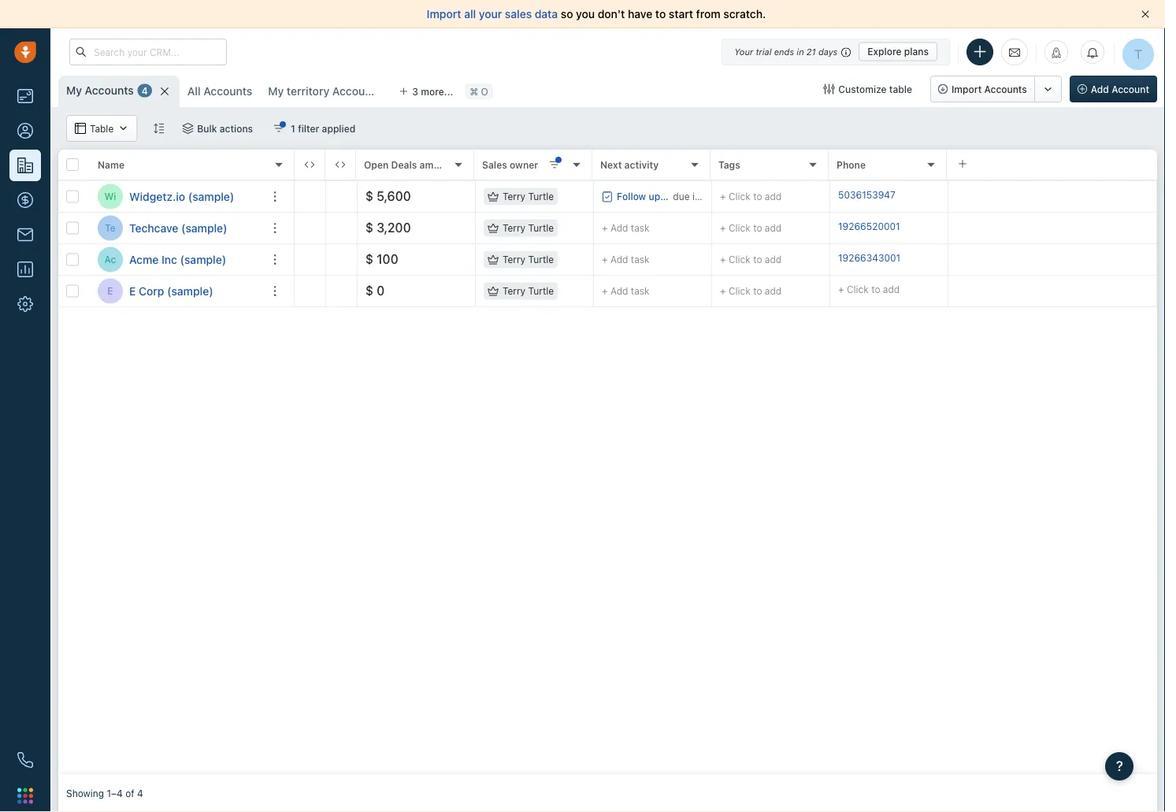 Task type: locate. For each thing, give the bounding box(es) containing it.
4 terry turtle from the top
[[503, 286, 554, 297]]

my for my accounts 4
[[66, 84, 82, 97]]

1 + add task from the top
[[602, 223, 650, 234]]

1 vertical spatial task
[[631, 254, 650, 265]]

sales owner
[[482, 159, 539, 170]]

in left the a
[[693, 191, 701, 202]]

press space to select this row. row containing $ 5,600
[[295, 181, 1158, 213]]

container_wx8msf4aqz5i3rn1 image
[[75, 123, 86, 134], [118, 123, 129, 134], [488, 191, 499, 202], [488, 223, 499, 234], [488, 254, 499, 265], [488, 286, 499, 297]]

in
[[797, 47, 805, 57], [693, 191, 701, 202]]

e inside e corp (sample) link
[[129, 285, 136, 298]]

0 vertical spatial + add task
[[602, 223, 650, 234]]

inc
[[162, 253, 177, 266]]

+ add task for $ 100
[[602, 254, 650, 265]]

acme
[[129, 253, 159, 266]]

container_wx8msf4aqz5i3rn1 image inside 1 filter applied button
[[274, 123, 285, 134]]

1 vertical spatial in
[[693, 191, 701, 202]]

row group containing $ 5,600
[[295, 181, 1158, 307]]

import inside button
[[952, 84, 982, 95]]

3 turtle from the top
[[529, 254, 554, 265]]

next
[[601, 159, 622, 170]]

add for 100
[[765, 254, 782, 265]]

press space to select this row. row containing acme inc (sample)
[[58, 244, 295, 276]]

1 terry from the top
[[503, 191, 526, 202]]

0 vertical spatial 4
[[142, 85, 148, 96]]

accounts up table
[[85, 84, 134, 97]]

+ add task
[[602, 223, 650, 234], [602, 254, 650, 265], [602, 286, 650, 297]]

click for $ 0
[[729, 286, 751, 297]]

add
[[765, 191, 782, 202], [765, 223, 782, 234], [765, 254, 782, 265], [883, 284, 900, 295], [765, 286, 782, 297]]

1 turtle from the top
[[529, 191, 554, 202]]

100
[[377, 252, 399, 267]]

4 $ from the top
[[366, 283, 374, 298]]

0 horizontal spatial import
[[427, 7, 462, 20]]

1 row group from the left
[[58, 181, 295, 307]]

press space to select this row. row containing $ 0
[[295, 276, 1158, 307]]

days
[[819, 47, 838, 57]]

accounts for import
[[985, 84, 1028, 95]]

turtle
[[529, 191, 554, 202], [529, 223, 554, 234], [529, 254, 554, 265], [529, 286, 554, 297]]

4 down search your crm... text box
[[142, 85, 148, 96]]

1 vertical spatial import
[[952, 84, 982, 95]]

wi
[[104, 191, 116, 202]]

3 terry turtle from the top
[[503, 254, 554, 265]]

0 horizontal spatial my
[[66, 84, 82, 97]]

$ left 100
[[366, 252, 374, 267]]

terry for 100
[[503, 254, 526, 265]]

terry turtle
[[503, 191, 554, 202], [503, 223, 554, 234], [503, 254, 554, 265], [503, 286, 554, 297]]

3 $ from the top
[[366, 252, 374, 267]]

terry turtle for $ 100
[[503, 254, 554, 265]]

accounts down send email image
[[985, 84, 1028, 95]]

container_wx8msf4aqz5i3rn1 image inside customize table button
[[824, 84, 835, 95]]

2 vertical spatial task
[[631, 286, 650, 297]]

0 vertical spatial task
[[631, 223, 650, 234]]

my up table dropdown button
[[66, 84, 82, 97]]

0 horizontal spatial in
[[693, 191, 701, 202]]

my left territory on the left top
[[268, 85, 284, 98]]

$ 3,200
[[366, 220, 411, 235]]

add account button
[[1070, 76, 1158, 102]]

1 task from the top
[[631, 223, 650, 234]]

add
[[1092, 84, 1110, 95], [611, 223, 629, 234], [611, 254, 629, 265], [611, 286, 629, 297]]

press space to select this row. row
[[58, 181, 295, 213], [295, 181, 1158, 213], [58, 213, 295, 244], [295, 213, 1158, 244], [58, 244, 295, 276], [295, 244, 1158, 276], [58, 276, 295, 307], [295, 276, 1158, 307]]

container_wx8msf4aqz5i3rn1 image for $ 3,200
[[488, 223, 499, 234]]

19266343001 link
[[839, 251, 901, 268]]

accounts up applied
[[333, 85, 381, 98]]

2 turtle from the top
[[529, 223, 554, 234]]

container_wx8msf4aqz5i3rn1 image left "bulk"
[[182, 123, 193, 134]]

4 terry from the top
[[503, 286, 526, 297]]

next activity
[[601, 159, 659, 170]]

click
[[729, 191, 751, 202], [729, 223, 751, 234], [729, 254, 751, 265], [847, 284, 869, 295], [729, 286, 751, 297]]

$ for $ 3,200
[[366, 220, 374, 235]]

my
[[66, 84, 82, 97], [268, 85, 284, 98]]

click for $ 5,600
[[729, 191, 751, 202]]

+ click to add
[[720, 191, 782, 202], [720, 223, 782, 234], [720, 254, 782, 265], [839, 284, 900, 295], [720, 286, 782, 297]]

what's new image
[[1052, 47, 1063, 58]]

0 horizontal spatial e
[[107, 286, 113, 297]]

2 terry from the top
[[503, 223, 526, 234]]

3 + add task from the top
[[602, 286, 650, 297]]

all accounts button
[[180, 76, 260, 107], [187, 85, 252, 98]]

$ left 5,600
[[366, 189, 374, 204]]

to for 5,600
[[754, 191, 763, 202]]

4 turtle from the top
[[529, 286, 554, 297]]

+ add task for $ 0
[[602, 286, 650, 297]]

widgetz.io
[[129, 190, 185, 203]]

amount
[[420, 159, 455, 170]]

turtle for $ 3,200
[[529, 223, 554, 234]]

1 terry turtle from the top
[[503, 191, 554, 202]]

0
[[377, 283, 385, 298]]

turtle for $ 5,600
[[529, 191, 554, 202]]

terry turtle for $ 0
[[503, 286, 554, 297]]

accounts right all
[[204, 85, 252, 98]]

(sample) down acme inc (sample) link
[[167, 285, 213, 298]]

1 horizontal spatial my
[[268, 85, 284, 98]]

2 terry turtle from the top
[[503, 223, 554, 234]]

acme inc (sample)
[[129, 253, 226, 266]]

container_wx8msf4aqz5i3rn1 image left customize on the top right of page
[[824, 84, 835, 95]]

accounts inside button
[[985, 84, 1028, 95]]

accounts for all
[[204, 85, 252, 98]]

add for $ 100
[[611, 254, 629, 265]]

(sample)
[[188, 190, 234, 203], [181, 221, 227, 234], [180, 253, 226, 266], [167, 285, 213, 298]]

+
[[720, 191, 726, 202], [720, 223, 726, 234], [602, 223, 608, 234], [720, 254, 726, 265], [602, 254, 608, 265], [839, 284, 845, 295], [720, 286, 726, 297], [602, 286, 608, 297]]

3 terry from the top
[[503, 254, 526, 265]]

$
[[366, 189, 374, 204], [366, 220, 374, 235], [366, 252, 374, 267], [366, 283, 374, 298]]

you
[[576, 7, 595, 20]]

3 task from the top
[[631, 286, 650, 297]]

sales
[[482, 159, 507, 170]]

terry turtle for $ 5,600
[[503, 191, 554, 202]]

1 horizontal spatial in
[[797, 47, 805, 57]]

explore plans
[[868, 46, 929, 57]]

to
[[656, 7, 666, 20], [754, 191, 763, 202], [754, 223, 763, 234], [754, 254, 763, 265], [872, 284, 881, 295], [754, 286, 763, 297]]

grid
[[58, 148, 1158, 775]]

e corp (sample) link
[[129, 283, 213, 299]]

to for 3,200
[[754, 223, 763, 234]]

1 horizontal spatial e
[[129, 285, 136, 298]]

container_wx8msf4aqz5i3rn1 image
[[824, 84, 835, 95], [182, 123, 193, 134], [274, 123, 285, 134], [602, 191, 613, 202]]

cell
[[295, 181, 326, 212], [326, 181, 358, 212], [949, 181, 1158, 212], [295, 213, 326, 244], [326, 213, 358, 244], [949, 213, 1158, 244], [295, 244, 326, 275], [326, 244, 358, 275], [949, 244, 1158, 275], [295, 276, 326, 307], [326, 276, 358, 307], [949, 276, 1158, 307]]

$ left 3,200
[[366, 220, 374, 235]]

import
[[427, 7, 462, 20], [952, 84, 982, 95]]

1 filter applied button
[[263, 115, 366, 142]]

4 right of
[[137, 788, 143, 799]]

$ for $ 100
[[366, 252, 374, 267]]

customize table button
[[814, 76, 923, 102]]

in left "21"
[[797, 47, 805, 57]]

my accounts link
[[66, 83, 134, 99]]

container_wx8msf4aqz5i3rn1 image down the next on the right top of page
[[602, 191, 613, 202]]

due
[[673, 191, 690, 202]]

1 vertical spatial + add task
[[602, 254, 650, 265]]

2 vertical spatial + add task
[[602, 286, 650, 297]]

$ left 0
[[366, 283, 374, 298]]

row group containing widgetz.io (sample)
[[58, 181, 295, 307]]

e down ac
[[107, 286, 113, 297]]

$ for $ 0
[[366, 283, 374, 298]]

turtle for $ 100
[[529, 254, 554, 265]]

0 vertical spatial import
[[427, 7, 462, 20]]

explore
[[868, 46, 902, 57]]

name
[[98, 159, 125, 170]]

1 filter applied
[[291, 123, 356, 134]]

add for $ 0
[[611, 286, 629, 297]]

import all your sales data link
[[427, 7, 561, 20]]

table
[[890, 84, 913, 95]]

container_wx8msf4aqz5i3rn1 image for 1 filter applied button at top
[[274, 123, 285, 134]]

name column header
[[90, 150, 295, 181]]

activity
[[625, 159, 659, 170]]

turtle for $ 0
[[529, 286, 554, 297]]

to for 0
[[754, 286, 763, 297]]

container_wx8msf4aqz5i3rn1 image inside the bulk actions button
[[182, 123, 193, 134]]

+ click to add for 5,600
[[720, 191, 782, 202]]

click for $ 3,200
[[729, 223, 751, 234]]

0 vertical spatial in
[[797, 47, 805, 57]]

⌘ o
[[470, 86, 489, 97]]

$ for $ 5,600
[[366, 189, 374, 204]]

2 + add task from the top
[[602, 254, 650, 265]]

1 vertical spatial 4
[[137, 788, 143, 799]]

container_wx8msf4aqz5i3rn1 image left 1
[[274, 123, 285, 134]]

e for e
[[107, 286, 113, 297]]

2 $ from the top
[[366, 220, 374, 235]]

add for 3,200
[[765, 223, 782, 234]]

press space to select this row. row containing $ 3,200
[[295, 213, 1158, 244]]

1 $ from the top
[[366, 189, 374, 204]]

bulk
[[197, 123, 217, 134]]

my territory accounts button
[[260, 76, 386, 107], [268, 85, 381, 98]]

e left corp
[[129, 285, 136, 298]]

2 task from the top
[[631, 254, 650, 265]]

trial
[[756, 47, 772, 57]]

terry
[[503, 191, 526, 202], [503, 223, 526, 234], [503, 254, 526, 265], [503, 286, 526, 297]]

widgetz.io (sample) link
[[129, 189, 234, 205]]

1 horizontal spatial import
[[952, 84, 982, 95]]

have
[[628, 7, 653, 20]]

3,200
[[377, 220, 411, 235]]

2 row group from the left
[[295, 181, 1158, 307]]

row group
[[58, 181, 295, 307], [295, 181, 1158, 307]]



Task type: vqa. For each thing, say whether or not it's contained in the screenshot.
Name
yes



Task type: describe. For each thing, give the bounding box(es) containing it.
my for my territory accounts
[[268, 85, 284, 98]]

+ add task for $ 3,200
[[602, 223, 650, 234]]

acme inc (sample) link
[[129, 252, 226, 268]]

$ 100
[[366, 252, 399, 267]]

add for 5,600
[[765, 191, 782, 202]]

so
[[561, 7, 573, 20]]

container_wx8msf4aqz5i3rn1 image for $ 100
[[488, 254, 499, 265]]

a
[[703, 191, 709, 202]]

scratch.
[[724, 7, 766, 20]]

container_wx8msf4aqz5i3rn1 image for customize table button
[[824, 84, 835, 95]]

accounts for my
[[85, 84, 134, 97]]

showing
[[66, 788, 104, 799]]

1–4
[[107, 788, 123, 799]]

all
[[464, 7, 476, 20]]

filter
[[298, 123, 320, 134]]

container_wx8msf4aqz5i3rn1 image for $ 5,600
[[488, 191, 499, 202]]

my territory accounts
[[268, 85, 381, 98]]

import for import accounts
[[952, 84, 982, 95]]

close image
[[1142, 10, 1150, 18]]

terry for 3,200
[[503, 223, 526, 234]]

techcave (sample)
[[129, 221, 227, 234]]

start
[[669, 7, 694, 20]]

19266520001 link
[[839, 220, 901, 237]]

press space to select this row. row containing e corp (sample)
[[58, 276, 295, 307]]

(sample) down widgetz.io (sample) link
[[181, 221, 227, 234]]

o
[[481, 86, 489, 97]]

to for 100
[[754, 254, 763, 265]]

phone
[[837, 159, 866, 170]]

bulk actions
[[197, 123, 253, 134]]

4 inside my accounts 4
[[142, 85, 148, 96]]

19266343001
[[839, 253, 901, 264]]

task for $ 100
[[631, 254, 650, 265]]

press space to select this row. row containing $ 100
[[295, 244, 1158, 276]]

actions
[[220, 123, 253, 134]]

press space to select this row. row containing widgetz.io (sample)
[[58, 181, 295, 213]]

open
[[364, 159, 389, 170]]

add inside button
[[1092, 84, 1110, 95]]

5036153947
[[839, 189, 896, 200]]

your
[[735, 47, 754, 57]]

container_wx8msf4aqz5i3rn1 image inside grid
[[602, 191, 613, 202]]

click for $ 100
[[729, 254, 751, 265]]

3 more... button
[[390, 80, 462, 102]]

explore plans link
[[859, 42, 938, 61]]

style_myh0__igzzd8unmi image
[[153, 123, 164, 134]]

tags
[[719, 159, 741, 170]]

open deals amount
[[364, 159, 455, 170]]

applied
[[322, 123, 356, 134]]

add for $ 3,200
[[611, 223, 629, 234]]

container_wx8msf4aqz5i3rn1 image for the bulk actions button
[[182, 123, 193, 134]]

techcave (sample) link
[[129, 220, 227, 236]]

+ click to add for 3,200
[[720, 223, 782, 234]]

ac
[[105, 254, 116, 265]]

5,600
[[377, 189, 411, 204]]

bulk actions button
[[172, 115, 263, 142]]

phone image
[[17, 753, 33, 769]]

your trial ends in 21 days
[[735, 47, 838, 57]]

deals
[[391, 159, 417, 170]]

terry for 5,600
[[503, 191, 526, 202]]

send email image
[[1010, 46, 1021, 59]]

in inside grid
[[693, 191, 701, 202]]

terry for 0
[[503, 286, 526, 297]]

⌘
[[470, 86, 479, 97]]

21
[[807, 47, 816, 57]]

1
[[291, 123, 295, 134]]

techcave
[[129, 221, 178, 234]]

$ 5,600
[[366, 189, 411, 204]]

corp
[[139, 285, 164, 298]]

$ 0
[[366, 283, 385, 298]]

don't
[[598, 7, 625, 20]]

customize
[[839, 84, 887, 95]]

import all your sales data so you don't have to start from scratch.
[[427, 7, 766, 20]]

from
[[697, 7, 721, 20]]

+ click to add for 0
[[720, 286, 782, 297]]

3 more...
[[412, 86, 453, 97]]

more...
[[421, 86, 453, 97]]

of
[[125, 788, 134, 799]]

owner
[[510, 159, 539, 170]]

e for e corp (sample)
[[129, 285, 136, 298]]

your
[[479, 7, 502, 20]]

plans
[[905, 46, 929, 57]]

te
[[105, 223, 116, 234]]

terry turtle for $ 3,200
[[503, 223, 554, 234]]

customize table
[[839, 84, 913, 95]]

table
[[90, 123, 114, 134]]

widgetz.io (sample)
[[129, 190, 234, 203]]

territory
[[287, 85, 330, 98]]

press space to select this row. row containing techcave (sample)
[[58, 213, 295, 244]]

all accounts
[[187, 85, 252, 98]]

container_wx8msf4aqz5i3rn1 image for $ 0
[[488, 286, 499, 297]]

Search your CRM... text field
[[69, 39, 227, 65]]

import accounts group
[[931, 76, 1062, 102]]

my accounts 4
[[66, 84, 148, 97]]

due in a day
[[673, 191, 727, 202]]

data
[[535, 7, 558, 20]]

import for import all your sales data so you don't have to start from scratch.
[[427, 7, 462, 20]]

5036153947 link
[[839, 188, 896, 205]]

task for $ 3,200
[[631, 223, 650, 234]]

account
[[1112, 84, 1150, 95]]

all
[[187, 85, 201, 98]]

freshworks switcher image
[[17, 788, 33, 804]]

add account
[[1092, 84, 1150, 95]]

sales
[[505, 7, 532, 20]]

add for 0
[[765, 286, 782, 297]]

(sample) right the inc
[[180, 253, 226, 266]]

3
[[412, 86, 419, 97]]

19266520001
[[839, 221, 901, 232]]

task for $ 0
[[631, 286, 650, 297]]

(sample) down name column header
[[188, 190, 234, 203]]

e corp (sample)
[[129, 285, 213, 298]]

name row
[[58, 150, 295, 181]]

table button
[[66, 115, 137, 142]]

import accounts button
[[931, 76, 1036, 102]]

grid containing $ 5,600
[[58, 148, 1158, 775]]

phone element
[[9, 745, 41, 776]]

+ click to add for 100
[[720, 254, 782, 265]]

ends
[[775, 47, 795, 57]]

showing 1–4 of 4
[[66, 788, 143, 799]]



